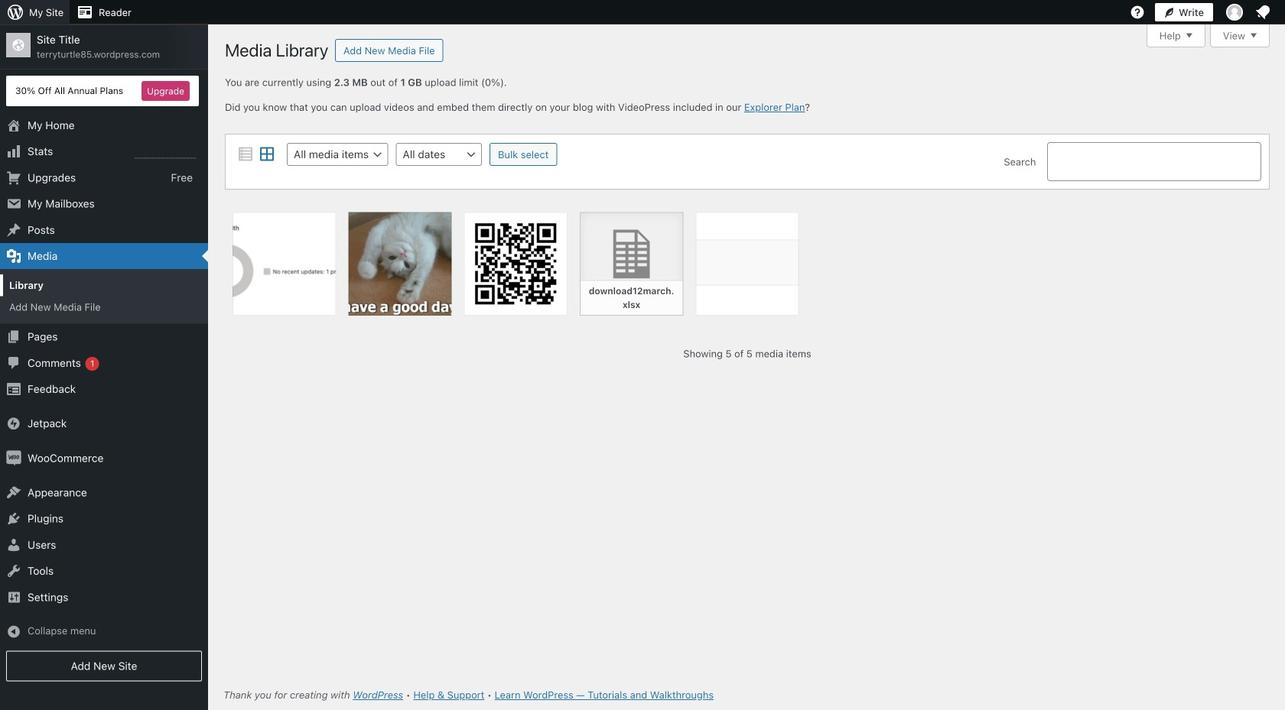 Task type: vqa. For each thing, say whether or not it's contained in the screenshot.
text box
no



Task type: describe. For each thing, give the bounding box(es) containing it.
have a good day image
[[348, 212, 452, 316]]

trello-card-qr-code checkbox
[[458, 206, 574, 322]]

Have a good day checkbox
[[342, 206, 458, 322]]

blank download checkbox
[[690, 206, 805, 322]]

Portfolio health checkbox
[[226, 206, 342, 322]]

blank download image
[[696, 212, 799, 316]]



Task type: locate. For each thing, give the bounding box(es) containing it.
main menu navigation
[[0, 24, 208, 688]]

trello card qr code image
[[464, 212, 568, 316]]

hourly views image
[[135, 145, 196, 160]]

None search field
[[1047, 142, 1262, 181]]

download12march checkbox
[[574, 206, 690, 322]]

portfolio health image
[[233, 212, 336, 316]]

toolbar navigation
[[0, 0, 1276, 24]]



